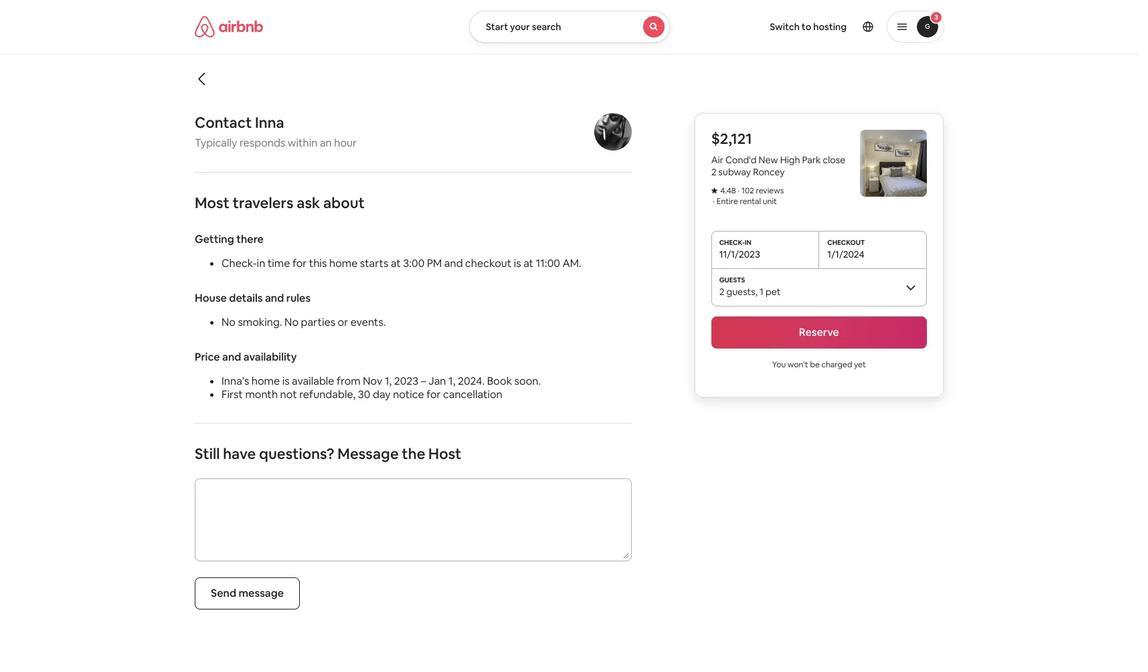 Task type: locate. For each thing, give the bounding box(es) containing it.
no
[[222, 315, 236, 329], [285, 315, 299, 329]]

refundable,
[[299, 388, 356, 402]]

0 vertical spatial 2
[[712, 166, 717, 178]]

in
[[257, 256, 265, 271]]

· left 102
[[738, 185, 740, 196]]

1
[[760, 286, 764, 298]]

ask
[[297, 194, 320, 212]]

home inside the inna's home is available from nov 1, 2023 – jan 1, 2024. book soon. first month not refundable, 30 day notice for cancellation
[[252, 374, 280, 388]]

0 horizontal spatial at
[[391, 256, 401, 271]]

0 horizontal spatial 1,
[[385, 374, 392, 388]]

󰀄
[[712, 185, 718, 195]]

you
[[773, 360, 786, 370]]

0 horizontal spatial home
[[252, 374, 280, 388]]

rules
[[286, 291, 311, 305]]

$2,121 air cond'd new high park close 2 subway roncey
[[712, 129, 846, 178]]

home down the availability
[[252, 374, 280, 388]]

host
[[429, 445, 462, 463]]

house
[[195, 291, 227, 305]]

1 horizontal spatial no
[[285, 315, 299, 329]]

send message button
[[195, 578, 300, 610]]

charged
[[822, 360, 853, 370]]

at left the 11:00
[[524, 256, 534, 271]]

1 vertical spatial for
[[427, 388, 441, 402]]

no down rules
[[285, 315, 299, 329]]

notice
[[393, 388, 424, 402]]

0 horizontal spatial 2
[[712, 166, 717, 178]]

0 vertical spatial and
[[445, 256, 463, 271]]

30
[[358, 388, 371, 402]]

2 horizontal spatial and
[[445, 256, 463, 271]]

2 left guests
[[720, 286, 725, 298]]

the
[[402, 445, 425, 463]]

starts
[[360, 256, 389, 271]]

1,
[[385, 374, 392, 388], [449, 374, 456, 388]]

message
[[239, 587, 284, 601]]

checkout
[[465, 256, 512, 271]]

1 1, from the left
[[385, 374, 392, 388]]

󰀄 4.48 · 102 reviews · entire rental unit
[[712, 185, 784, 207]]

for right –
[[427, 388, 441, 402]]

from
[[337, 374, 361, 388]]

2 1, from the left
[[449, 374, 456, 388]]

start your search
[[486, 21, 562, 33]]

at
[[391, 256, 401, 271], [524, 256, 534, 271]]

high
[[781, 154, 801, 166]]

0 horizontal spatial is
[[282, 374, 290, 388]]

send
[[211, 587, 236, 601]]

getting there
[[195, 232, 264, 246]]

2 at from the left
[[524, 256, 534, 271]]

0 vertical spatial home
[[329, 256, 358, 271]]

home right the this at the top of page
[[329, 256, 358, 271]]

this
[[309, 256, 327, 271]]

within
[[288, 136, 318, 150]]

book
[[487, 374, 512, 388]]

is inside the inna's home is available from nov 1, 2023 – jan 1, 2024. book soon. first month not refundable, 30 day notice for cancellation
[[282, 374, 290, 388]]

typically
[[195, 136, 237, 150]]

switch
[[770, 21, 800, 33]]

–
[[421, 374, 426, 388]]

is right checkout
[[514, 256, 521, 271]]

2 no from the left
[[285, 315, 299, 329]]

home
[[329, 256, 358, 271], [252, 374, 280, 388]]

,
[[756, 286, 758, 298]]

11/1/2023
[[720, 248, 761, 260]]

· down 󰀄
[[713, 196, 715, 207]]

1 vertical spatial is
[[282, 374, 290, 388]]

1, right jan at left
[[449, 374, 456, 388]]

rental
[[740, 196, 761, 207]]

is left available
[[282, 374, 290, 388]]

soon.
[[515, 374, 541, 388]]

102
[[742, 185, 754, 196]]

and left rules
[[265, 291, 284, 305]]

is
[[514, 256, 521, 271], [282, 374, 290, 388]]

most
[[195, 194, 230, 212]]

hosting
[[814, 21, 847, 33]]

and up inna's
[[222, 350, 241, 364]]

1 horizontal spatial at
[[524, 256, 534, 271]]

and right pm
[[445, 256, 463, 271]]

for inside the inna's home is available from nov 1, 2023 – jan 1, 2024. book soon. first month not refundable, 30 day notice for cancellation
[[427, 388, 441, 402]]

1 horizontal spatial for
[[427, 388, 441, 402]]

won't
[[788, 360, 809, 370]]

0 vertical spatial is
[[514, 256, 521, 271]]

3 button
[[887, 11, 945, 43]]

0 vertical spatial for
[[293, 256, 307, 271]]

for left the this at the top of page
[[293, 256, 307, 271]]

1, right the nov
[[385, 374, 392, 388]]

availability
[[244, 350, 297, 364]]

switch to hosting link
[[762, 13, 855, 41]]

2 vertical spatial and
[[222, 350, 241, 364]]

questions?
[[259, 445, 335, 463]]

events.
[[351, 315, 386, 329]]

2 up 󰀄
[[712, 166, 717, 178]]

1 vertical spatial 2
[[720, 286, 725, 298]]

·
[[738, 185, 740, 196], [713, 196, 715, 207]]

there
[[236, 232, 264, 246]]

am.
[[563, 256, 582, 271]]

for
[[293, 256, 307, 271], [427, 388, 441, 402]]

11:00
[[536, 256, 560, 271]]

at left 3:00
[[391, 256, 401, 271]]

unit
[[763, 196, 777, 207]]

3
[[935, 13, 939, 21]]

learn more about the host, inna. image
[[595, 113, 632, 151], [595, 113, 632, 151]]

1 horizontal spatial 1,
[[449, 374, 456, 388]]

pet
[[766, 286, 781, 298]]

and
[[445, 256, 463, 271], [265, 291, 284, 305], [222, 350, 241, 364]]

no down details
[[222, 315, 236, 329]]

1 vertical spatial home
[[252, 374, 280, 388]]

1 horizontal spatial and
[[265, 291, 284, 305]]

have
[[223, 445, 256, 463]]

1 no from the left
[[222, 315, 236, 329]]

2
[[712, 166, 717, 178], [720, 286, 725, 298]]

time
[[268, 256, 290, 271]]

about
[[323, 194, 365, 212]]

details
[[229, 291, 263, 305]]

$2,121
[[712, 129, 752, 148]]

start
[[486, 21, 508, 33]]

0 horizontal spatial no
[[222, 315, 236, 329]]



Task type: vqa. For each thing, say whether or not it's contained in the screenshot.
not at the bottom of the page
yes



Task type: describe. For each thing, give the bounding box(es) containing it.
day
[[373, 388, 391, 402]]

first
[[222, 388, 243, 402]]

check-
[[222, 256, 257, 271]]

3:00
[[403, 256, 425, 271]]

reviews
[[756, 185, 784, 196]]

2024.
[[458, 374, 485, 388]]

you won't be charged yet
[[773, 360, 866, 370]]

parties
[[301, 315, 336, 329]]

contact inna typically responds within an hour
[[195, 113, 357, 150]]

entire
[[717, 196, 738, 207]]

reserve button
[[712, 317, 927, 349]]

1 horizontal spatial ·
[[738, 185, 740, 196]]

reserve
[[799, 325, 840, 339]]

subway
[[719, 166, 751, 178]]

hour
[[334, 136, 357, 150]]

still have questions? message the host
[[195, 445, 462, 463]]

pm
[[427, 256, 442, 271]]

contact
[[195, 113, 252, 132]]

most travelers ask about
[[195, 194, 365, 212]]

4.48
[[721, 185, 736, 196]]

be
[[810, 360, 820, 370]]

cancellation
[[443, 388, 503, 402]]

air
[[712, 154, 724, 166]]

send message
[[211, 587, 284, 601]]

not
[[280, 388, 297, 402]]

your
[[510, 21, 530, 33]]

close
[[823, 154, 846, 166]]

to
[[802, 21, 812, 33]]

0 horizontal spatial ·
[[713, 196, 715, 207]]

1 horizontal spatial is
[[514, 256, 521, 271]]

1 at from the left
[[391, 256, 401, 271]]

profile element
[[686, 0, 945, 54]]

2 guests , 1 pet
[[720, 286, 781, 298]]

1 horizontal spatial home
[[329, 256, 358, 271]]

0 horizontal spatial and
[[222, 350, 241, 364]]

new
[[759, 154, 779, 166]]

travelers
[[233, 194, 294, 212]]

no smoking. no parties or events.
[[222, 315, 386, 329]]

yet
[[854, 360, 866, 370]]

Start your search search field
[[469, 11, 670, 43]]

0 horizontal spatial for
[[293, 256, 307, 271]]

jan
[[429, 374, 446, 388]]

inna's
[[222, 374, 249, 388]]

or
[[338, 315, 348, 329]]

2 inside $2,121 air cond'd new high park close 2 subway roncey
[[712, 166, 717, 178]]

start your search button
[[469, 11, 670, 43]]

smoking.
[[238, 315, 282, 329]]

house details and rules
[[195, 291, 311, 305]]

guests
[[727, 286, 756, 298]]

an
[[320, 136, 332, 150]]

1 horizontal spatial 2
[[720, 286, 725, 298]]

1 vertical spatial and
[[265, 291, 284, 305]]

2023
[[394, 374, 419, 388]]

search
[[532, 21, 562, 33]]

Message the host text field
[[198, 481, 630, 559]]

inna
[[255, 113, 284, 132]]

nov
[[363, 374, 383, 388]]

inna's home is available from nov 1, 2023 – jan 1, 2024. book soon. first month not refundable, 30 day notice for cancellation
[[222, 374, 541, 402]]

responds
[[240, 136, 285, 150]]

switch to hosting
[[770, 21, 847, 33]]

roncey
[[753, 166, 785, 178]]

available
[[292, 374, 334, 388]]

message
[[338, 445, 399, 463]]

price
[[195, 350, 220, 364]]

check-in time for this home starts at 3:00 pm and checkout is at 11:00 am.
[[222, 256, 582, 271]]

getting
[[195, 232, 234, 246]]

price and availability
[[195, 350, 297, 364]]



